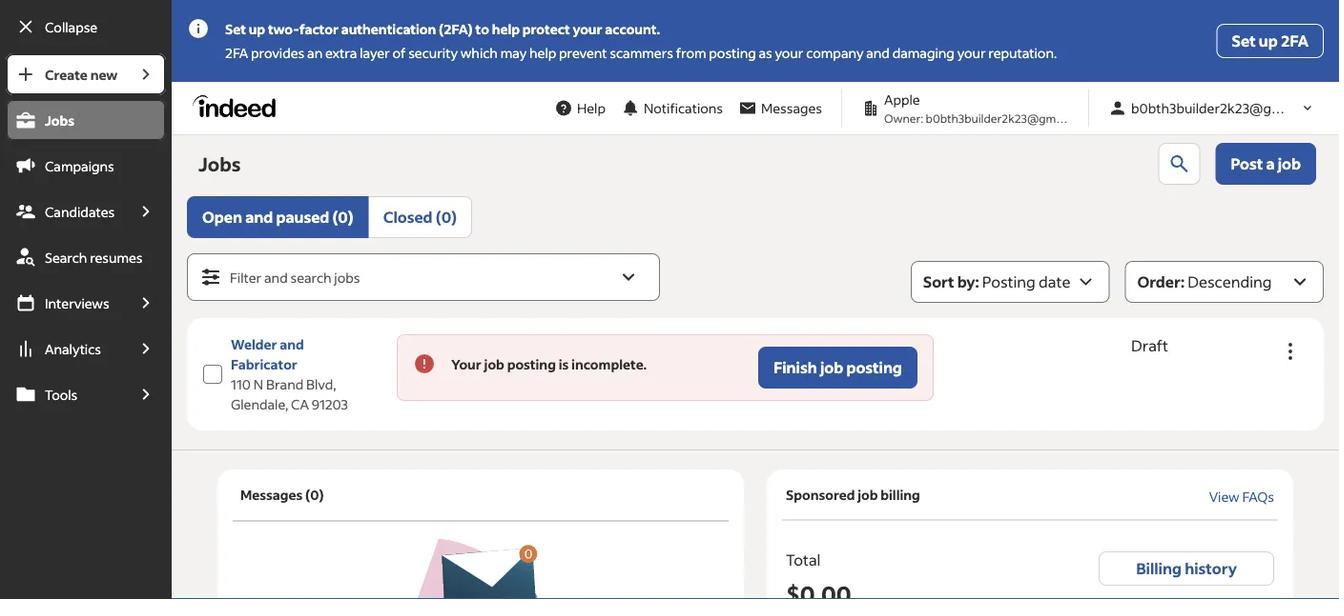 Task type: describe. For each thing, give the bounding box(es) containing it.
search
[[45, 249, 87, 266]]

job for sponsored job billing
[[858, 486, 878, 504]]

1 horizontal spatial (0)
[[332, 207, 354, 227]]

set for set up 2fa
[[1232, 31, 1256, 51]]

create
[[45, 66, 88, 83]]

messages link
[[730, 91, 830, 126]]

billing history
[[1136, 559, 1237, 579]]

messages for messages
[[761, 100, 822, 117]]

candidates link
[[6, 191, 126, 233]]

messages (0)
[[240, 487, 324, 504]]

extra
[[325, 44, 357, 62]]

2fa inside set up two-factor authentication (2fa) to help protect your account. 2fa provides an extra layer of security which may help prevent scammers from posting as your company and damaging your reputation.
[[225, 44, 248, 62]]

fabricator
[[231, 356, 297, 373]]

analytics
[[45, 340, 101, 358]]

your
[[451, 356, 481, 373]]

reputation.
[[988, 44, 1057, 62]]

billing
[[1136, 559, 1182, 579]]

welder and fabricator 110 n brand blvd, glendale, ca 91203
[[231, 336, 348, 413]]

apple
[[884, 91, 920, 108]]

b0bth3builder2k23@gmail.com inside apple owner: b0bth3builder2k23@gmail.com
[[926, 111, 1093, 125]]

open
[[202, 207, 242, 227]]

paused
[[276, 207, 329, 227]]

account.
[[605, 21, 660, 38]]

two-
[[268, 21, 299, 38]]

welder and fabricator link
[[231, 336, 304, 373]]

1 horizontal spatial help
[[529, 44, 556, 62]]

sponsored job billing
[[786, 486, 920, 504]]

posting for finish job posting
[[846, 358, 902, 378]]

help
[[577, 100, 606, 117]]

finish
[[773, 358, 817, 378]]

1 vertical spatial jobs
[[198, 152, 241, 176]]

by:
[[957, 272, 979, 292]]

company
[[806, 44, 864, 62]]

collapse
[[45, 18, 97, 35]]

protect
[[522, 21, 570, 38]]

authentication
[[341, 21, 436, 38]]

and for filter and search jobs
[[264, 269, 288, 287]]

to
[[475, 21, 489, 38]]

menu bar containing create new
[[0, 53, 172, 600]]

which
[[460, 44, 498, 62]]

an
[[307, 44, 323, 62]]

a
[[1266, 154, 1275, 174]]

draft
[[1131, 336, 1168, 356]]

set up 2fa link
[[1217, 24, 1324, 58]]

apple owner: b0bth3builder2k23@gmail.com
[[884, 91, 1093, 125]]

expand advanced search image
[[617, 266, 640, 289]]

faqs
[[1242, 489, 1274, 506]]

post a job
[[1231, 154, 1301, 174]]

ca
[[291, 396, 309, 413]]

billing
[[881, 486, 920, 504]]

0 horizontal spatial your
[[573, 21, 602, 38]]

campaigns link
[[6, 145, 166, 187]]

up for two-
[[249, 21, 265, 38]]

2 horizontal spatial your
[[957, 44, 986, 62]]

sponsored
[[786, 486, 855, 504]]

factor
[[299, 21, 339, 38]]

0 vertical spatial jobs
[[45, 112, 74, 129]]

indeed home image
[[193, 95, 284, 118]]

campaigns
[[45, 157, 114, 175]]

closed
[[383, 207, 433, 227]]

total
[[786, 551, 821, 570]]

filter and search jobs element
[[188, 255, 659, 300]]

history
[[1185, 559, 1237, 579]]

of
[[392, 44, 406, 62]]

Select job checkbox
[[203, 365, 222, 384]]

incomplete.
[[571, 356, 647, 373]]

filter
[[230, 269, 262, 287]]

security
[[408, 44, 458, 62]]

search
[[290, 269, 331, 287]]

order: descending
[[1137, 272, 1272, 292]]

post
[[1231, 154, 1263, 174]]

your job posting is incomplete.
[[451, 356, 647, 373]]

job for finish job posting
[[820, 358, 843, 378]]

tools
[[45, 386, 77, 403]]

closed (0)
[[383, 207, 457, 227]]

post a job link
[[1216, 143, 1316, 185]]

jobs
[[334, 269, 360, 287]]

may
[[500, 44, 527, 62]]

date
[[1039, 272, 1070, 292]]

blvd,
[[306, 376, 336, 393]]

110
[[231, 376, 251, 393]]

brand
[[266, 376, 303, 393]]



Task type: vqa. For each thing, say whether or not it's contained in the screenshot.
SPONSORED
yes



Task type: locate. For each thing, give the bounding box(es) containing it.
messages
[[761, 100, 822, 117], [240, 487, 303, 504]]

help right to
[[492, 21, 520, 38]]

set up 'b0bth3builder2k23@gmail.com' popup button
[[1232, 31, 1256, 51]]

0 horizontal spatial (0)
[[305, 487, 324, 504]]

(0) down ca
[[305, 487, 324, 504]]

order:
[[1137, 272, 1185, 292]]

b0bth3builder2k23@gmail.com up post
[[1131, 100, 1327, 117]]

1 vertical spatial help
[[529, 44, 556, 62]]

billing history link
[[1099, 552, 1274, 587]]

finish job posting
[[773, 358, 902, 378]]

b0bth3builder2k23@gmail.com
[[1131, 100, 1327, 117], [926, 111, 1093, 125]]

messages down glendale,
[[240, 487, 303, 504]]

posting right the finish
[[846, 358, 902, 378]]

open and paused (0)
[[202, 207, 354, 227]]

1 horizontal spatial set
[[1232, 31, 1256, 51]]

job for your job posting is incomplete.
[[484, 356, 504, 373]]

job
[[1278, 154, 1301, 174], [484, 356, 504, 373], [820, 358, 843, 378], [858, 486, 878, 504]]

1 horizontal spatial jobs
[[198, 152, 241, 176]]

scammers
[[610, 44, 673, 62]]

help
[[492, 21, 520, 38], [529, 44, 556, 62]]

1 horizontal spatial your
[[775, 44, 803, 62]]

0 horizontal spatial set
[[225, 21, 246, 38]]

messages down as
[[761, 100, 822, 117]]

and for open and paused (0)
[[245, 207, 273, 227]]

your
[[573, 21, 602, 38], [775, 44, 803, 62], [957, 44, 986, 62]]

1 vertical spatial messages
[[240, 487, 303, 504]]

0 horizontal spatial jobs
[[45, 112, 74, 129]]

apple owner: b0bth3builder2k23@gmail.com element
[[854, 90, 1093, 127]]

interviews link
[[6, 282, 126, 324]]

(0) right "paused"
[[332, 207, 354, 227]]

as
[[759, 44, 772, 62]]

search resumes link
[[6, 237, 166, 278]]

jobs link
[[6, 99, 166, 141]]

job right a
[[1278, 154, 1301, 174]]

help button
[[546, 91, 613, 126]]

jobs up open
[[198, 152, 241, 176]]

and
[[866, 44, 890, 62], [245, 207, 273, 227], [264, 269, 288, 287], [280, 336, 304, 353]]

up inside set up 2fa link
[[1259, 31, 1278, 51]]

up
[[249, 21, 265, 38], [1259, 31, 1278, 51]]

posting left is
[[507, 356, 556, 373]]

b0bth3builder2k23@gmail.com inside popup button
[[1131, 100, 1327, 117]]

provides
[[251, 44, 304, 62]]

create new link
[[6, 53, 126, 95]]

posting left as
[[709, 44, 756, 62]]

2 horizontal spatial (0)
[[436, 207, 457, 227]]

descending
[[1188, 272, 1272, 292]]

and inside set up two-factor authentication (2fa) to help protect your account. 2fa provides an extra layer of security which may help prevent scammers from posting as your company and damaging your reputation.
[[866, 44, 890, 62]]

create new
[[45, 66, 117, 83]]

and inside welder and fabricator 110 n brand blvd, glendale, ca 91203
[[280, 336, 304, 353]]

from
[[676, 44, 706, 62]]

menu bar
[[0, 53, 172, 600]]

job inside finish job posting button
[[820, 358, 843, 378]]

0 horizontal spatial posting
[[507, 356, 556, 373]]

set
[[225, 21, 246, 38], [1232, 31, 1256, 51]]

tools link
[[6, 374, 126, 416]]

view faqs
[[1209, 489, 1274, 506]]

0 horizontal spatial b0bth3builder2k23@gmail.com
[[926, 111, 1093, 125]]

0 horizontal spatial 2fa
[[225, 44, 248, 62]]

posting for your job posting is incomplete.
[[507, 356, 556, 373]]

and right the filter
[[264, 269, 288, 287]]

set inside set up two-factor authentication (2fa) to help protect your account. 2fa provides an extra layer of security which may help prevent scammers from posting as your company and damaging your reputation.
[[225, 21, 246, 38]]

1 horizontal spatial 2fa
[[1281, 31, 1308, 51]]

jobs
[[45, 112, 74, 129], [198, 152, 241, 176]]

job right the finish
[[820, 358, 843, 378]]

prevent
[[559, 44, 607, 62]]

(0) for closed (0)
[[436, 207, 457, 227]]

your up prevent
[[573, 21, 602, 38]]

and up fabricator
[[280, 336, 304, 353]]

your right damaging
[[957, 44, 986, 62]]

collapse button
[[6, 6, 166, 48]]

finish job posting group
[[397, 335, 934, 402]]

and right open
[[245, 207, 273, 227]]

candidates
[[45, 203, 115, 220]]

new
[[90, 66, 117, 83]]

0 horizontal spatial messages
[[240, 487, 303, 504]]

finish job posting button
[[758, 347, 917, 389]]

0 vertical spatial messages
[[761, 100, 822, 117]]

up for 2fa
[[1259, 31, 1278, 51]]

filter and search jobs
[[230, 269, 360, 287]]

and right company
[[866, 44, 890, 62]]

0 horizontal spatial help
[[492, 21, 520, 38]]

search resumes
[[45, 249, 143, 266]]

view
[[1209, 489, 1239, 506]]

0 vertical spatial help
[[492, 21, 520, 38]]

glendale,
[[231, 396, 288, 413]]

messages for messages (0)
[[240, 487, 303, 504]]

set up two-factor authentication (2fa) to help protect your account. 2fa provides an extra layer of security which may help prevent scammers from posting as your company and damaging your reputation.
[[225, 21, 1057, 62]]

posting inside button
[[846, 358, 902, 378]]

and for welder and fabricator 110 n brand blvd, glendale, ca 91203
[[280, 336, 304, 353]]

job left billing
[[858, 486, 878, 504]]

(0) right closed
[[436, 207, 457, 227]]

2fa
[[1281, 31, 1308, 51], [225, 44, 248, 62]]

(2fa)
[[439, 21, 473, 38]]

up up 'b0bth3builder2k23@gmail.com' popup button
[[1259, 31, 1278, 51]]

up left "two-"
[[249, 21, 265, 38]]

1 horizontal spatial up
[[1259, 31, 1278, 51]]

(0) for messages (0)
[[305, 487, 324, 504]]

welder
[[231, 336, 277, 353]]

up inside set up two-factor authentication (2fa) to help protect your account. 2fa provides an extra layer of security which may help prevent scammers from posting as your company and damaging your reputation.
[[249, 21, 265, 38]]

n
[[253, 376, 263, 393]]

damaging
[[892, 44, 955, 62]]

91203
[[312, 396, 348, 413]]

set up 2fa
[[1232, 31, 1308, 51]]

posting inside set up two-factor authentication (2fa) to help protect your account. 2fa provides an extra layer of security which may help prevent scammers from posting as your company and damaging your reputation.
[[709, 44, 756, 62]]

b0bth3builder2k23@gmail.com down reputation.
[[926, 111, 1093, 125]]

posting
[[982, 272, 1036, 292]]

job inside post a job "link"
[[1278, 154, 1301, 174]]

analytics link
[[6, 328, 126, 370]]

is
[[559, 356, 569, 373]]

sort
[[923, 272, 954, 292]]

job title and location element
[[231, 335, 381, 415]]

set for set up two-factor authentication (2fa) to help protect your account. 2fa provides an extra layer of security which may help prevent scammers from posting as your company and damaging your reputation.
[[225, 21, 246, 38]]

1 horizontal spatial b0bth3builder2k23@gmail.com
[[1131, 100, 1327, 117]]

set left "two-"
[[225, 21, 246, 38]]

2 horizontal spatial posting
[[846, 358, 902, 378]]

sort by: posting date
[[923, 272, 1070, 292]]

resumes
[[90, 249, 143, 266]]

jobs down create new link
[[45, 112, 74, 129]]

notifications button
[[613, 87, 730, 129]]

your right as
[[775, 44, 803, 62]]

notifications
[[644, 100, 723, 117]]

job right your
[[484, 356, 504, 373]]

1 horizontal spatial messages
[[761, 100, 822, 117]]

1 horizontal spatial posting
[[709, 44, 756, 62]]

view faqs link
[[1209, 489, 1274, 506]]

0 horizontal spatial up
[[249, 21, 265, 38]]

search candidates image
[[1168, 153, 1191, 175]]

b0bth3builder2k23@gmail.com button
[[1101, 91, 1327, 126]]

interviews
[[45, 295, 109, 312]]

help down protect
[[529, 44, 556, 62]]



